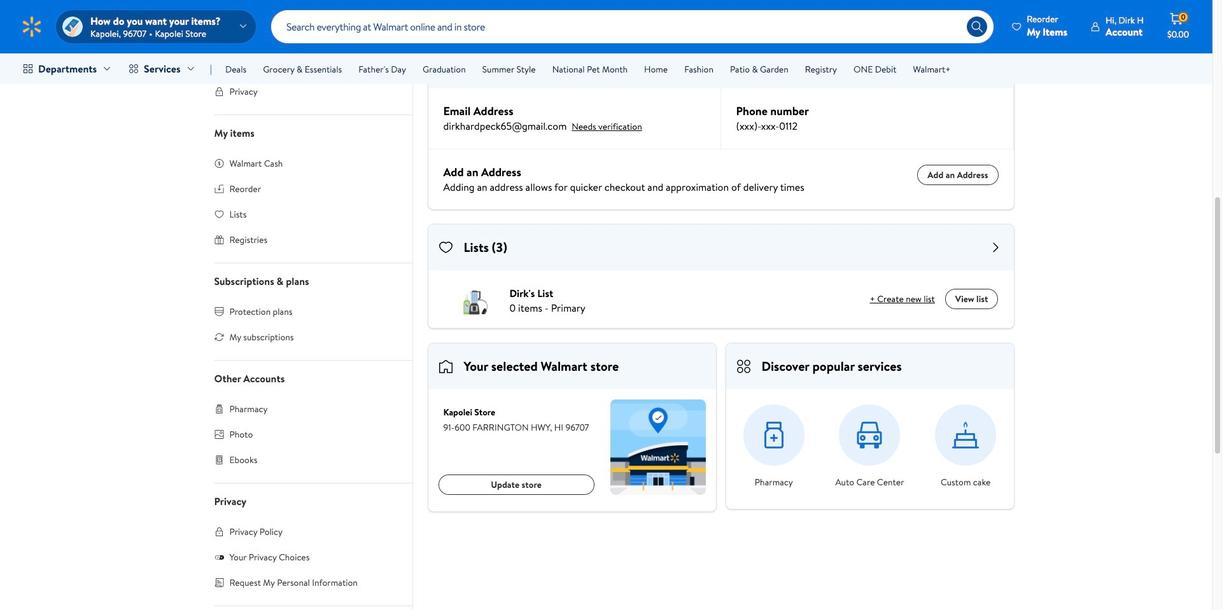 Task type: vqa. For each thing, say whether or not it's contained in the screenshot.
icon
yes



Task type: locate. For each thing, give the bounding box(es) containing it.
Search search field
[[271, 10, 994, 43]]

Walmart Site-Wide search field
[[271, 10, 994, 43]]

 image
[[62, 17, 83, 37]]

search icon image
[[971, 20, 983, 33]]



Task type: describe. For each thing, give the bounding box(es) containing it.
walmart homepage image
[[20, 15, 43, 38]]

icon image
[[214, 552, 224, 563]]



